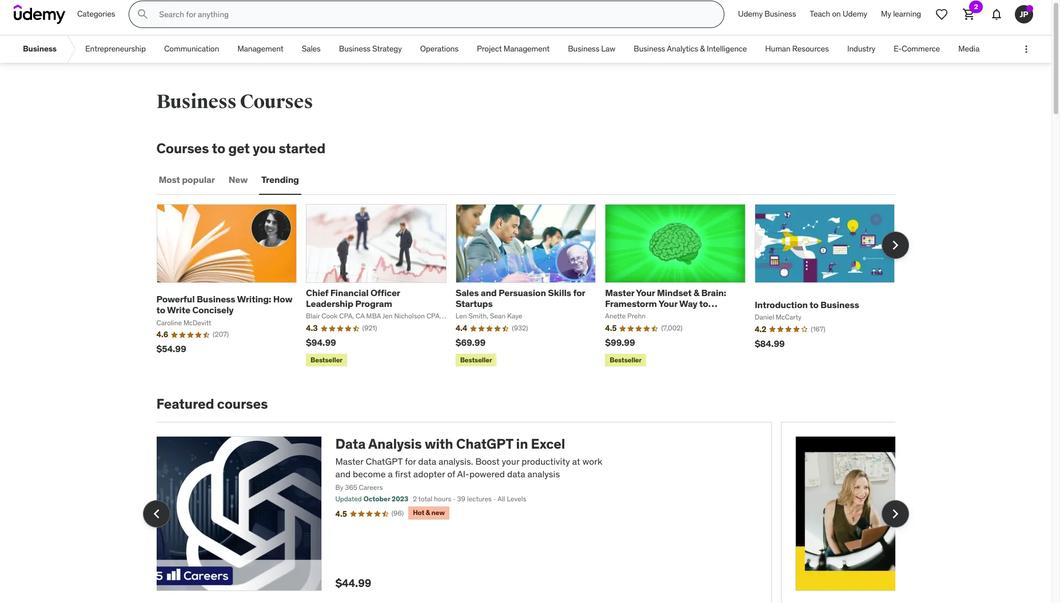 Task type: locate. For each thing, give the bounding box(es) containing it.
management right project
[[504, 44, 550, 54]]

alexa
[[846, 470, 863, 479]]

(96)
[[145, 509, 157, 518]]

0 horizontal spatial &
[[179, 509, 183, 517]]

2 left total
[[166, 495, 170, 504]]

for right "skills" at the top
[[573, 287, 585, 299]]

hot & new
[[166, 509, 198, 517]]

2023 up (20)
[[893, 482, 910, 491]]

submit search image
[[136, 7, 150, 21]]

and left persuasion
[[481, 287, 497, 299]]

industry
[[848, 44, 876, 54]]

to right the way
[[700, 298, 709, 310]]

confidence
[[914, 435, 988, 453]]

1 vertical spatial &
[[694, 287, 700, 299]]

powerful business writing: how to write concisely link
[[156, 294, 293, 316]]

courses up most popular
[[156, 140, 209, 157]]

fischer
[[864, 470, 887, 479]]

0 horizontal spatial october
[[117, 495, 143, 504]]

shopping cart with 2 items image
[[963, 7, 977, 21]]

1 horizontal spatial master
[[605, 287, 635, 299]]

for up first on the bottom
[[158, 456, 169, 467]]

0 vertical spatial &
[[700, 44, 705, 54]]

2 vertical spatial &
[[179, 509, 183, 517]]

1 vertical spatial chatgpt
[[119, 456, 156, 467]]

featured
[[156, 395, 214, 413]]

udemy business link
[[732, 1, 803, 28]]

to left 'get'
[[212, 140, 225, 157]]

management inside "management" link
[[237, 44, 284, 54]]

2023
[[893, 482, 910, 491], [145, 495, 161, 504]]

resources
[[793, 44, 829, 54]]

business
[[765, 9, 797, 19], [23, 44, 57, 54], [339, 44, 371, 54], [568, 44, 600, 54], [634, 44, 666, 54], [156, 90, 237, 114], [197, 294, 235, 305], [821, 299, 860, 310]]

0 vertical spatial carousel element
[[156, 204, 909, 369]]

2 management from the left
[[504, 44, 550, 54]]

4.9
[[837, 496, 848, 507]]

more subcategory menu links image
[[1021, 43, 1033, 55]]

0 horizontal spatial 2023
[[145, 495, 161, 504]]

1 udemy from the left
[[738, 9, 763, 19]]

e-
[[894, 44, 902, 54]]

0 horizontal spatial master
[[88, 456, 117, 467]]

1 horizontal spatial chatgpt
[[209, 435, 266, 453]]

0 vertical spatial sales
[[302, 44, 321, 54]]

0 horizontal spatial courses
[[156, 140, 209, 157]]

1 horizontal spatial sales
[[456, 287, 479, 299]]

0 horizontal spatial for
[[158, 456, 169, 467]]

1 horizontal spatial management
[[504, 44, 550, 54]]

on down with
[[898, 456, 908, 467]]

1 horizontal spatial on
[[898, 456, 908, 467]]

chatgpt up boost
[[209, 435, 266, 453]]

master down data
[[88, 456, 117, 467]]

sales right "management" link
[[302, 44, 321, 54]]

0 horizontal spatial your
[[636, 287, 655, 299]]

management inside project management link
[[504, 44, 550, 54]]

courses up you
[[240, 90, 313, 114]]

analytics
[[667, 44, 699, 54]]

data
[[88, 435, 119, 453]]

2023 inside speak with confidence learn to shine on video, on stage and in life! by alexa fischer updated october 2023
[[893, 482, 910, 491]]

business analytics & intelligence link
[[625, 35, 756, 63]]

and left become
[[88, 469, 104, 480]]

business law link
[[559, 35, 625, 63]]

your left mindset
[[636, 287, 655, 299]]

of
[[200, 469, 208, 480]]

1 horizontal spatial your
[[659, 298, 678, 310]]

2 vertical spatial and
[[88, 469, 104, 480]]

1 vertical spatial 2023
[[145, 495, 161, 504]]

on right teach
[[833, 9, 841, 19]]

0 horizontal spatial management
[[237, 44, 284, 54]]

and right stage
[[977, 456, 992, 467]]

data
[[171, 456, 189, 467], [260, 469, 278, 480]]

1 vertical spatial 2
[[166, 495, 170, 504]]

& right analytics
[[700, 44, 705, 54]]

data down "your"
[[260, 469, 278, 480]]

in left life!
[[994, 456, 1002, 467]]

leadership
[[306, 298, 353, 310]]

1 vertical spatial sales
[[456, 287, 479, 299]]

to left write
[[156, 305, 165, 316]]

on down confidence
[[938, 456, 948, 467]]

boost
[[228, 456, 253, 467]]

your
[[255, 456, 272, 467]]

media link
[[950, 35, 989, 63]]

october down fischer
[[865, 482, 892, 491]]

1 vertical spatial data
[[260, 469, 278, 480]]

powerful
[[156, 294, 195, 305]]

new
[[185, 509, 198, 517]]

udemy left my
[[843, 9, 868, 19]]

your left the way
[[659, 298, 678, 310]]

previous image
[[147, 505, 166, 523]]

brain:
[[702, 287, 727, 299]]

by
[[837, 470, 845, 479]]

management left sales link
[[237, 44, 284, 54]]

1 horizontal spatial udemy
[[843, 9, 868, 19]]

in up "your"
[[269, 435, 281, 453]]

1 horizontal spatial october
[[865, 482, 892, 491]]

at
[[325, 456, 333, 467]]

1 horizontal spatial data
[[260, 469, 278, 480]]

business strategy
[[339, 44, 402, 54]]

chatgpt
[[209, 435, 266, 453], [119, 456, 156, 467]]

0 horizontal spatial data
[[171, 456, 189, 467]]

master
[[605, 287, 635, 299], [88, 456, 117, 467]]

1 horizontal spatial for
[[573, 287, 585, 299]]

october down become
[[117, 495, 143, 504]]

udemy
[[738, 9, 763, 19], [843, 9, 868, 19]]

1 horizontal spatial &
[[694, 287, 700, 299]]

operations link
[[411, 35, 468, 63]]

human
[[766, 44, 791, 54]]

2 horizontal spatial on
[[938, 456, 948, 467]]

and inside speak with confidence learn to shine on video, on stage and in life! by alexa fischer updated october 2023
[[977, 456, 992, 467]]

sales for sales and persuasion skills for startups
[[456, 287, 479, 299]]

2 left notifications 'icon'
[[975, 2, 979, 11]]

udemy business
[[738, 9, 797, 19]]

0 horizontal spatial on
[[833, 9, 841, 19]]

0 vertical spatial for
[[573, 287, 585, 299]]

entrepreneurship
[[85, 44, 146, 54]]

1 vertical spatial october
[[117, 495, 143, 504]]

0 vertical spatial in
[[269, 435, 281, 453]]

human resources link
[[756, 35, 838, 63]]

officer
[[371, 287, 400, 299]]

1 vertical spatial courses
[[156, 140, 209, 157]]

master up success
[[605, 287, 635, 299]]

0 horizontal spatial in
[[269, 435, 281, 453]]

most
[[159, 174, 180, 185]]

analysis
[[121, 435, 175, 453]]

0 horizontal spatial sales
[[302, 44, 321, 54]]

$44.99
[[837, 577, 873, 590]]

1 vertical spatial in
[[994, 456, 1002, 467]]

1 vertical spatial master
[[88, 456, 117, 467]]

1 vertical spatial for
[[158, 456, 169, 467]]

0 vertical spatial data
[[171, 456, 189, 467]]

introduction to business link
[[755, 299, 860, 310]]

sales inside sales and persuasion skills for startups
[[456, 287, 479, 299]]

notifications image
[[990, 7, 1004, 21]]

data up the "adopter"
[[171, 456, 189, 467]]

sales left persuasion
[[456, 287, 479, 299]]

0 horizontal spatial and
[[88, 469, 104, 480]]

2 horizontal spatial and
[[977, 456, 992, 467]]

0 vertical spatial and
[[481, 287, 497, 299]]

to
[[212, 140, 225, 157], [700, 298, 709, 310], [810, 299, 819, 310], [156, 305, 165, 316], [862, 456, 870, 467]]

october 2023
[[117, 495, 161, 504]]

& right hot in the bottom left of the page
[[179, 509, 183, 517]]

financial
[[330, 287, 369, 299]]

1 horizontal spatial in
[[994, 456, 1002, 467]]

for
[[573, 287, 585, 299], [158, 456, 169, 467]]

0 vertical spatial master
[[605, 287, 635, 299]]

and inside the data analysis with chatgpt in excel master chatgpt for data analysis. boost your productivity at work and become a first adopter of ai-powered data analysis
[[88, 469, 104, 480]]

0 vertical spatial october
[[865, 482, 892, 491]]

work
[[336, 456, 356, 467]]

&
[[700, 44, 705, 54], [694, 287, 700, 299], [179, 509, 183, 517]]

0 horizontal spatial 2
[[166, 495, 170, 504]]

1 horizontal spatial 2
[[975, 2, 979, 11]]

0 horizontal spatial chatgpt
[[119, 456, 156, 467]]

business courses
[[156, 90, 313, 114]]

you have alerts image
[[1027, 5, 1034, 12]]

2 udemy from the left
[[843, 9, 868, 19]]

trending button
[[259, 166, 301, 194]]

1 horizontal spatial 2023
[[893, 482, 910, 491]]

to inside speak with confidence learn to shine on video, on stage and in life! by alexa fischer updated october 2023
[[862, 456, 870, 467]]

& left the brain:
[[694, 287, 700, 299]]

on
[[833, 9, 841, 19], [898, 456, 908, 467], [938, 456, 948, 467]]

sales for sales
[[302, 44, 321, 54]]

udemy image
[[14, 5, 66, 24]]

carousel element
[[156, 204, 909, 369], [0, 422, 1061, 604]]

1 vertical spatial carousel element
[[0, 422, 1061, 604]]

master inside master your mindset & brain: framestorm your way to success
[[605, 287, 635, 299]]

udemy up intelligence
[[738, 9, 763, 19]]

management link
[[228, 35, 293, 63]]

master inside the data analysis with chatgpt in excel master chatgpt for data analysis. boost your productivity at work and become a first adopter of ai-powered data analysis
[[88, 456, 117, 467]]

2023 up (96)
[[145, 495, 161, 504]]

0 horizontal spatial udemy
[[738, 9, 763, 19]]

1 vertical spatial and
[[977, 456, 992, 467]]

law
[[602, 44, 616, 54]]

learning
[[894, 9, 922, 19]]

1 horizontal spatial and
[[481, 287, 497, 299]]

concisely
[[192, 305, 234, 316]]

to right 'introduction'
[[810, 299, 819, 310]]

0 vertical spatial 2
[[975, 2, 979, 11]]

to up fischer
[[862, 456, 870, 467]]

1 management from the left
[[237, 44, 284, 54]]

carousel element containing chief financial officer leadership program
[[156, 204, 909, 369]]

featured courses
[[156, 395, 268, 413]]

mindset
[[657, 287, 692, 299]]

project management
[[477, 44, 550, 54]]

total
[[172, 495, 185, 504]]

0 vertical spatial 2023
[[893, 482, 910, 491]]

courses
[[240, 90, 313, 114], [156, 140, 209, 157]]

1 horizontal spatial courses
[[240, 90, 313, 114]]

chatgpt up a
[[119, 456, 156, 467]]

a
[[141, 469, 146, 480]]

hot
[[166, 509, 177, 517]]

next image
[[886, 505, 905, 523]]

october
[[865, 482, 892, 491], [117, 495, 143, 504]]

for inside the data analysis with chatgpt in excel master chatgpt for data analysis. boost your productivity at work and become a first adopter of ai-powered data analysis
[[158, 456, 169, 467]]

entrepreneurship link
[[76, 35, 155, 63]]

get
[[228, 140, 250, 157]]

to inside powerful business writing: how to write concisely
[[156, 305, 165, 316]]



Task type: describe. For each thing, give the bounding box(es) containing it.
skills
[[548, 287, 572, 299]]

39
[[210, 495, 218, 504]]

on inside teach on udemy link
[[833, 9, 841, 19]]

courses to get you started
[[156, 140, 326, 157]]

productivity
[[275, 456, 323, 467]]

ai-
[[210, 469, 222, 480]]

first
[[148, 469, 164, 480]]

new
[[229, 174, 248, 185]]

e-commerce
[[894, 44, 941, 54]]

2 for 2
[[975, 2, 979, 11]]

all levels
[[251, 495, 280, 504]]

lectures
[[220, 495, 245, 504]]

way
[[680, 298, 698, 310]]

chief financial officer leadership program
[[306, 287, 400, 310]]

all
[[251, 495, 258, 504]]

arrow pointing to subcategory menu links image
[[66, 35, 76, 63]]

project
[[477, 44, 502, 54]]

& inside master your mindset & brain: framestorm your way to success
[[694, 287, 700, 299]]

e-commerce link
[[885, 35, 950, 63]]

become
[[106, 469, 139, 480]]

wishlist image
[[935, 7, 949, 21]]

learn
[[837, 456, 860, 467]]

with
[[178, 435, 206, 453]]

october inside speak with confidence learn to shine on video, on stage and in life! by alexa fischer updated october 2023
[[865, 482, 892, 491]]

strategy
[[372, 44, 402, 54]]

most popular
[[159, 174, 215, 185]]

excel
[[284, 435, 318, 453]]

program
[[355, 298, 392, 310]]

writing:
[[237, 294, 271, 305]]

teach on udemy link
[[803, 1, 875, 28]]

business inside powerful business writing: how to write concisely
[[197, 294, 235, 305]]

hours
[[187, 495, 204, 504]]

carousel element containing data analysis with chatgpt in excel
[[0, 422, 1061, 604]]

startups
[[456, 298, 493, 310]]

to inside master your mindset & brain: framestorm your way to success
[[700, 298, 709, 310]]

intelligence
[[707, 44, 747, 54]]

my learning link
[[875, 1, 929, 28]]

business strategy link
[[330, 35, 411, 63]]

sales and persuasion skills for startups link
[[456, 287, 585, 310]]

jp link
[[1011, 1, 1038, 28]]

for inside sales and persuasion skills for startups
[[573, 287, 585, 299]]

trending
[[262, 174, 299, 185]]

operations
[[420, 44, 459, 54]]

speak with confidence learn to shine on video, on stage and in life! by alexa fischer updated october 2023
[[837, 435, 1021, 491]]

sales and persuasion skills for startups
[[456, 287, 585, 310]]

shine
[[873, 456, 896, 467]]

started
[[279, 140, 326, 157]]

success
[[605, 309, 641, 321]]

teach
[[810, 9, 831, 19]]

jp
[[1020, 9, 1029, 19]]

industry link
[[838, 35, 885, 63]]

you
[[253, 140, 276, 157]]

0 vertical spatial courses
[[240, 90, 313, 114]]

levels
[[260, 495, 280, 504]]

master your mindset & brain: framestorm your way to success link
[[605, 287, 727, 321]]

speak
[[837, 435, 877, 453]]

video,
[[910, 456, 936, 467]]

analysis
[[281, 469, 313, 480]]

media
[[959, 44, 980, 54]]

write
[[167, 305, 190, 316]]

master your mindset & brain: framestorm your way to success
[[605, 287, 727, 321]]

framestorm
[[605, 298, 657, 310]]

updated
[[837, 482, 863, 491]]

introduction
[[755, 299, 808, 310]]

analysis.
[[192, 456, 226, 467]]

2 for 2 total hours
[[166, 495, 170, 504]]

0 vertical spatial chatgpt
[[209, 435, 266, 453]]

in inside the data analysis with chatgpt in excel master chatgpt for data analysis. boost your productivity at work and become a first adopter of ai-powered data analysis
[[269, 435, 281, 453]]

with
[[880, 435, 911, 453]]

chief financial officer leadership program link
[[306, 287, 400, 310]]

Search for anything text field
[[157, 5, 710, 24]]

and inside sales and persuasion skills for startups
[[481, 287, 497, 299]]

communication link
[[155, 35, 228, 63]]

teach on udemy
[[810, 9, 868, 19]]

most popular button
[[156, 166, 217, 194]]

(20)
[[893, 497, 905, 505]]

my
[[881, 9, 892, 19]]

business link
[[14, 35, 66, 63]]

sales link
[[293, 35, 330, 63]]

business law
[[568, 44, 616, 54]]

in inside speak with confidence learn to shine on video, on stage and in life! by alexa fischer updated october 2023
[[994, 456, 1002, 467]]

persuasion
[[499, 287, 546, 299]]

39 lectures
[[210, 495, 245, 504]]

2 horizontal spatial &
[[700, 44, 705, 54]]

how
[[273, 294, 293, 305]]

adopter
[[166, 469, 198, 480]]

human resources
[[766, 44, 829, 54]]

next image
[[886, 236, 905, 255]]

my learning
[[881, 9, 922, 19]]

stage
[[950, 456, 975, 467]]



Task type: vqa. For each thing, say whether or not it's contained in the screenshot.
Master Your Mindset & Brain: Framestorm Your Way to Success link
yes



